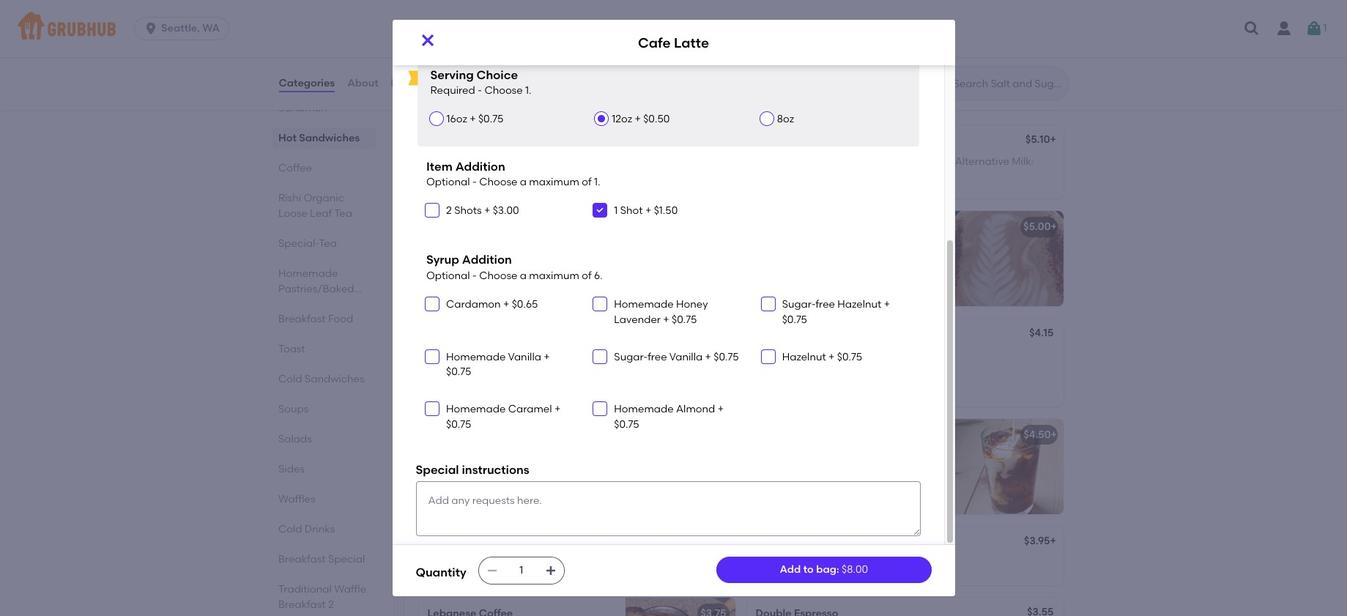 Task type: describe. For each thing, give the bounding box(es) containing it.
foamed
[[863, 349, 903, 362]]

svg image left input item quantity number field
[[486, 565, 498, 577]]

special instructions
[[416, 463, 530, 477]]

oat inside the syrups made in house: almond, caramel, cardamom, mocha & vanilla.                       hot available in 8, 12, & 16 oz                                             alternative milks: almond, coconut, hemp, oat & soy
[[585, 379, 604, 392]]

1. inside serving choice required - choose 1.
[[525, 84, 532, 97]]

caramel, inside 'cold available in 12, 16, & 20 oz syrups made in house: almond, caramel, cardamom, mocha & vanilla'
[[756, 479, 803, 491]]

cold drinks
[[278, 523, 335, 536]]

alternative inside (seasonal). hot available in 8, 12, & 16 oz  alternative milk: almond, coconut, hemp, oat & soy
[[955, 155, 1010, 168]]

Search Salt and Sugar Cafe and Bakery search field
[[952, 77, 1065, 91]]

milk inside "double shot espresso and steamed milk"
[[428, 257, 448, 269]]

12, inside hot available in 8, 12, & 16 oz  alternative milks: almond, coconut, hemp, oat & soy
[[519, 155, 531, 168]]

milk:
[[1012, 155, 1034, 168]]

choose for serving choice
[[485, 84, 523, 97]]

soups
[[278, 403, 308, 416]]

$1.15
[[518, 17, 539, 30]]

water
[[905, 557, 934, 569]]

breakfast sandwich
[[278, 86, 327, 114]]

soy inside the syrups made in house: almond, caramel, cardamom, mocha & vanilla.                       hot available in 8, 12, & 16 oz                                             alternative milks: almond, coconut, hemp, oat & soy
[[617, 379, 635, 392]]

homemade vanilla + $0.75
[[446, 351, 550, 378]]

oz inside (seasonal). hot available in 8, 12, & 16 oz  alternative milk: almond, coconut, hemp, oat & soy
[[942, 155, 953, 168]]

$8.00
[[842, 563, 869, 576]]

reviews button
[[390, 57, 433, 110]]

shot
[[621, 205, 643, 217]]

$3.00
[[493, 205, 519, 217]]

to
[[804, 563, 814, 576]]

16oz + $0.75
[[447, 113, 504, 126]]

$4.00 +
[[695, 535, 728, 547]]

+ inside sugar-free hazelnut + $0.75
[[884, 298, 891, 311]]

hot for hot available in 8, 12, & 16 oz  alternative milks: almond, coconut, hemp, oat & soy
[[428, 155, 446, 168]]

oz for cold available in 12, 16, & 20 oz syrups made in house: almond, caramel, cardamom, mocha & vanilla
[[896, 449, 907, 462]]

1 vertical spatial latte
[[455, 221, 481, 233]]

0 horizontal spatial special
[[328, 553, 365, 566]]

(seasonal). hot available in 8, 12, & 16 oz  alternative milk: almond, coconut, hemp, oat & soy
[[756, 155, 1034, 183]]

optional for item
[[427, 176, 470, 188]]

1 button
[[1306, 15, 1328, 42]]

svg image for homemade honey lavender
[[596, 300, 605, 309]]

almond inside homemade almond + $0.75
[[676, 403, 716, 416]]

1 vertical spatial tea
[[319, 237, 337, 250]]

svg image for sugar-free hazelnut
[[764, 300, 773, 309]]

artichoke.
[[649, 32, 699, 44]]

seattle,
[[161, 22, 200, 34]]

pita
[[616, 17, 636, 29]]

svg image for homemade almond
[[596, 405, 605, 414]]

1 shot + $1.50
[[614, 205, 678, 217]]

tea inside rishi organic loose leaf tea
[[334, 207, 352, 220]]

maximum for syrup addition
[[529, 270, 580, 282]]

toast
[[278, 343, 305, 355]]

almond, down vanilla.
[[457, 379, 498, 392]]

available for cold available in 12, 16, & 20 oz syrups made in house: almond, caramel, cardamom, mocha & vanilla
[[782, 449, 828, 462]]

search icon image
[[930, 75, 948, 92]]

12oz
[[612, 113, 633, 126]]

waffle
[[334, 583, 366, 596]]

mocha down 16oz + $0.75
[[460, 135, 495, 147]]

made inside 'cold available in 12, 16, & 20 oz syrups made in house: almond, caramel, cardamom, mocha & vanilla'
[[791, 464, 821, 476]]

required
[[431, 84, 475, 97]]

$4.50 +
[[1024, 428, 1058, 441]]

- for serving
[[478, 84, 482, 97]]

16 inside hot available in 8, 12, & 16 oz  alternative milks: almond, coconut, hemp, oat & soy
[[544, 155, 553, 168]]

about button
[[347, 57, 379, 110]]

1 horizontal spatial with
[[840, 349, 861, 362]]

and inside marinated chicken breast wrapped in pita bread with our homemade hummus, lettuce, tomatoes and artichoke.
[[627, 32, 647, 44]]

hot inside (seasonal). hot available in 8, 12, & 16 oz  alternative milk: almond, coconut, hemp, oat & soy
[[814, 155, 832, 168]]

syrups inside 'cold available in 12, 16, & 20 oz syrups made in house: almond, caramel, cardamom, mocha & vanilla'
[[756, 464, 789, 476]]

breakfast special
[[278, 553, 365, 566]]

made inside the syrups made in house: almond, caramel, cardamom, mocha & vanilla.                       hot available in 8, 12, & 16 oz                                             alternative milks: almond, coconut, hemp, oat & soy
[[463, 349, 493, 362]]

waffles
[[278, 493, 315, 506]]

double for cafe
[[428, 242, 463, 254]]

$4.15
[[1030, 327, 1054, 340]]

americano
[[756, 536, 812, 549]]

milks: inside the syrups made in house: almond, caramel, cardamom, mocha & vanilla.                       hot available in 8, 12, & 16 oz                                             alternative milks: almond, coconut, hemp, oat & soy
[[428, 379, 454, 392]]

in inside (seasonal). hot available in 8, 12, & 16 oz  alternative milk: almond, coconut, hemp, oat & soy
[[883, 155, 891, 168]]

0 vertical spatial coffee
[[416, 91, 468, 109]]

rishi
[[278, 192, 301, 204]]

chocolate
[[448, 536, 501, 549]]

milk
[[488, 17, 507, 30]]

$5.00
[[1024, 221, 1051, 233]]

of for item addition
[[582, 176, 592, 188]]

12oz + $0.50
[[612, 113, 670, 126]]

+ inside homemade vanilla + $0.75
[[544, 351, 550, 363]]

our
[[694, 17, 711, 29]]

milks: inside hot available in 8, 12, & 16 oz  alternative milks: almond, coconut, hemp, oat & soy
[[626, 155, 653, 168]]

macchiato
[[813, 329, 868, 341]]

lettuce,
[[537, 32, 574, 44]]

svg image for seattle, wa
[[144, 21, 158, 36]]

lavender
[[614, 313, 661, 326]]

2 inside traditional waffle breakfast 2
[[328, 599, 334, 611]]

oat inside (seasonal). hot available in 8, 12, & 16 oz  alternative milk: almond, coconut, hemp, oat & soy
[[884, 170, 903, 183]]

sides
[[278, 463, 305, 476]]

available inside (seasonal). hot available in 8, 12, & 16 oz  alternative milk: almond, coconut, hemp, oat & soy
[[834, 155, 880, 168]]

choose for syrup addition
[[479, 270, 518, 282]]

1 vertical spatial espresso
[[794, 349, 838, 362]]

$5.10
[[1026, 133, 1051, 146]]

marinated chicken breast wrapped in pita bread with our homemade hummus, lettuce, tomatoes and artichoke.
[[428, 17, 711, 44]]

almond, inside hot available in 8, 12, & 16 oz  alternative milks: almond, coconut, hemp, oat & soy
[[655, 155, 697, 168]]

svg image for cafe latte
[[419, 32, 436, 49]]

available for hot available in 8, 12, & 16 oz  alternative milks: almond, coconut, hemp, oat & soy
[[448, 155, 494, 168]]

$0.50
[[644, 113, 670, 126]]

1 horizontal spatial cafe
[[638, 34, 671, 51]]

12, inside (seasonal). hot available in 8, 12, & 16 oz  alternative milk: almond, coconut, hemp, oat & soy
[[905, 155, 917, 168]]

shot for cafe latte
[[466, 242, 487, 254]]

cold available in 12, 16, & 20 oz syrups made in house: almond, caramel, cardamom, mocha & vanilla
[[756, 449, 913, 506]]

marinated chicken breast wrapped in pita bread with our homemade hummus, lettuce, tomatoes and artichoke. button
[[419, 0, 735, 61]]

coconut, inside (seasonal). hot available in 8, 12, & 16 oz  alternative milk: almond, coconut, hemp, oat & soy
[[800, 170, 846, 183]]

svg image for 1
[[1306, 20, 1324, 37]]

goods
[[278, 298, 311, 311]]

choice
[[477, 68, 518, 82]]

8, inside the syrups made in house: almond, caramel, cardamom, mocha & vanilla.                       hot available in 8, 12, & 16 oz                                             alternative milks: almond, coconut, hemp, oat & soy
[[593, 364, 602, 377]]

$5.10 +
[[1026, 133, 1057, 146]]

addition for syrup addition
[[462, 253, 512, 267]]

cold for cold drinks
[[278, 523, 302, 536]]

mocha inside the syrups made in house: almond, caramel, cardamom, mocha & vanilla.                       hot available in 8, 12, & 16 oz                                             alternative milks: almond, coconut, hemp, oat & soy
[[428, 364, 462, 377]]

cortado button
[[419, 419, 735, 514]]

alternative inside the syrups made in house: almond, caramel, cardamom, mocha & vanilla.                       hot available in 8, 12, & 16 oz                                             alternative milks: almond, coconut, hemp, oat & soy
[[654, 364, 709, 377]]

coconut, inside the syrups made in house: almond, caramel, cardamom, mocha & vanilla.                       hot available in 8, 12, & 16 oz                                             alternative milks: almond, coconut, hemp, oat & soy
[[501, 379, 547, 392]]

mocha image
[[954, 211, 1064, 307]]

0 horizontal spatial coffee
[[278, 162, 312, 174]]

0 vertical spatial special
[[416, 463, 459, 477]]

traditional macchiato
[[756, 329, 868, 341]]

oz for hot available in 8, 12, & 16 oz  alternative milks: almond, coconut, hemp, oat & soy
[[556, 155, 567, 168]]

drinks
[[304, 523, 335, 536]]

almond, inside 'cold available in 12, 16, & 20 oz syrups made in house: almond, caramel, cardamom, mocha & vanilla'
[[869, 464, 911, 476]]

syrups made in house: almond, caramel, cardamom, mocha & vanilla.                       hot available in 8, 12, & 16 oz                                             alternative milks: almond, coconut, hemp, oat & soy
[[428, 349, 709, 392]]

homemade for homemade almond + $0.75
[[614, 403, 674, 416]]

1 vertical spatial hazelnut
[[782, 351, 827, 363]]

sandwich
[[278, 102, 327, 114]]

1 vertical spatial cafe latte
[[428, 221, 481, 233]]

free for vanilla
[[648, 351, 667, 363]]

mocha up (seasonal). hot available in 8, 12, & 16 oz  alternative milk: almond, coconut, hemp, oat & soy on the top of the page
[[879, 135, 914, 147]]

homemade
[[428, 32, 486, 44]]

homemade pastries/baked goods breakfast food
[[278, 268, 354, 325]]

$0.65
[[512, 298, 538, 311]]

cardamon + $0.65
[[446, 298, 538, 311]]

pastries/baked
[[278, 283, 354, 295]]

syrup addition optional - choose a maximum of 6.
[[427, 253, 603, 282]]

almond, inside (seasonal). hot available in 8, 12, & 16 oz  alternative milk: almond, coconut, hemp, oat & soy
[[756, 170, 798, 183]]

lebanese coffee image
[[626, 598, 735, 616]]

mocha inside 'cold available in 12, 16, & 20 oz syrups made in house: almond, caramel, cardamom, mocha & vanilla'
[[868, 479, 903, 491]]

- for syrup
[[473, 270, 477, 282]]

about
[[348, 77, 379, 89]]

alternative inside hot available in 8, 12, & 16 oz  alternative milks: almond, coconut, hemp, oat & soy
[[569, 155, 624, 168]]

reviews
[[391, 77, 432, 89]]

caramel, inside the syrups made in house: almond, caramel, cardamom, mocha & vanilla.                       hot available in 8, 12, & 16 oz                                             alternative milks: almond, coconut, hemp, oat & soy
[[585, 349, 632, 362]]

a for item addition
[[520, 176, 527, 188]]

hazelnut + $0.75
[[782, 351, 863, 363]]

svg image right input item quantity number field
[[545, 565, 557, 577]]

breakfast inside traditional waffle breakfast 2
[[278, 599, 325, 611]]

in inside marinated chicken breast wrapped in pita bread with our homemade hummus, lettuce, tomatoes and artichoke.
[[605, 17, 614, 29]]

$5.00 +
[[1024, 221, 1058, 233]]

maximum for item addition
[[529, 176, 580, 188]]

tomatoes
[[577, 32, 625, 44]]

homemade for homemade vanilla + $0.75
[[446, 351, 506, 363]]

+ inside homemade almond + $0.75
[[718, 403, 724, 416]]

svg image for hazelnut
[[764, 352, 773, 361]]

double shot espresso and hot water
[[756, 557, 934, 569]]

svg image for 1 shot
[[596, 206, 605, 215]]

honey
[[676, 298, 708, 311]]

16,
[[856, 449, 869, 462]]

cortado
[[428, 428, 470, 441]]

hot available in 8, 12, & 16 oz  alternative milks: almond, coconut, hemp, oat & soy
[[428, 155, 697, 183]]

$0.75 inside homemade caramel + $0.75
[[446, 418, 471, 431]]

item
[[427, 159, 453, 173]]

8oz
[[777, 113, 795, 126]]



Task type: locate. For each thing, give the bounding box(es) containing it.
seattle, wa
[[161, 22, 220, 34]]

optional down item
[[427, 176, 470, 188]]

hot down "hot chocolate"
[[428, 557, 446, 569]]

2 horizontal spatial and
[[864, 557, 884, 569]]

addition down the white mocha
[[456, 159, 505, 173]]

in inside hot available in 8, 12, & 16 oz  alternative milks: almond, coconut, hemp, oat & soy
[[496, 155, 505, 168]]

vanilla down $4.55
[[670, 351, 703, 363]]

1 optional from the top
[[427, 176, 470, 188]]

milk right foamed on the right
[[905, 349, 925, 362]]

homemade down sugar-free vanilla + $0.75
[[614, 403, 674, 416]]

0 vertical spatial latte
[[674, 34, 709, 51]]

1 horizontal spatial traditional
[[756, 329, 811, 341]]

breakfast inside homemade pastries/baked goods breakfast food
[[278, 313, 325, 325]]

2 horizontal spatial vanilla
[[756, 494, 789, 506]]

3 breakfast from the top
[[278, 553, 325, 566]]

1 horizontal spatial hazelnut
[[838, 298, 882, 311]]

item addition optional - choose a maximum of 1.
[[427, 159, 601, 188]]

espresso for cafe latte
[[489, 242, 533, 254]]

1 horizontal spatial milks:
[[626, 155, 653, 168]]

cardamom, down the + $0.75
[[634, 349, 695, 362]]

1 a from the top
[[520, 176, 527, 188]]

1 maximum from the top
[[529, 176, 580, 188]]

hot for hot sandwiches
[[278, 132, 296, 144]]

of inside syrup addition optional - choose a maximum of 6.
[[582, 270, 592, 282]]

1 vertical spatial 1
[[614, 205, 618, 217]]

homemade up vanilla.
[[446, 351, 506, 363]]

available inside hot available in 8, 12, & 16 oz  alternative milks: almond, coconut, hemp, oat & soy
[[448, 155, 494, 168]]

espresso inside "double shot espresso and steamed milk"
[[489, 242, 533, 254]]

homemade up pastries/baked
[[278, 268, 338, 280]]

12, inside the syrups made in house: almond, caramel, cardamom, mocha & vanilla.                       hot available in 8, 12, & 16 oz                                             alternative milks: almond, coconut, hemp, oat & soy
[[604, 364, 616, 377]]

0 vertical spatial of
[[582, 176, 592, 188]]

of
[[582, 176, 592, 188], [582, 270, 592, 282]]

available left 16,
[[782, 449, 828, 462]]

svg image for homemade vanilla
[[428, 352, 437, 361]]

0 vertical spatial cafe
[[638, 34, 671, 51]]

of inside item addition optional - choose a maximum of 1.
[[582, 176, 592, 188]]

2 vertical spatial choose
[[479, 270, 518, 282]]

8, inside hot available in 8, 12, & 16 oz  alternative milks: almond, coconut, hemp, oat & soy
[[508, 155, 516, 168]]

2 horizontal spatial hemp,
[[849, 170, 882, 183]]

0 horizontal spatial soy
[[544, 170, 561, 183]]

1 horizontal spatial coffee
[[416, 91, 468, 109]]

free for hazelnut
[[816, 298, 835, 311]]

double down traditional macchiato
[[756, 349, 792, 362]]

a
[[520, 176, 527, 188], [520, 270, 527, 282]]

syrups inside the syrups made in house: almond, caramel, cardamom, mocha & vanilla.                       hot available in 8, 12, & 16 oz                                             alternative milks: almond, coconut, hemp, oat & soy
[[428, 349, 461, 362]]

1 horizontal spatial made
[[791, 464, 821, 476]]

cardamom, inside the syrups made in house: almond, caramel, cardamom, mocha & vanilla.                       hot available in 8, 12, & 16 oz                                             alternative milks: almond, coconut, hemp, oat & soy
[[634, 349, 695, 362]]

oz for hot available in 8, 12, & 16 oz
[[556, 557, 567, 569]]

double
[[428, 242, 463, 254], [756, 349, 792, 362], [756, 557, 792, 569]]

homemade for homemade caramel + $0.75
[[446, 403, 506, 416]]

1 horizontal spatial 2
[[446, 205, 452, 217]]

svg image for 2 shots
[[428, 206, 437, 215]]

double shot espresso and steamed milk
[[428, 242, 602, 269]]

$0.75 inside homemade almond + $0.75
[[614, 418, 640, 431]]

homemade peppermint mocha
[[756, 135, 914, 147]]

cold for cold sandwiches
[[278, 373, 302, 386]]

with inside marinated chicken breast wrapped in pita bread with our homemade hummus, lettuce, tomatoes and artichoke.
[[671, 17, 692, 29]]

sandwiches for hot sandwiches
[[299, 132, 360, 144]]

milks: up 'cortado'
[[428, 379, 454, 392]]

available up caramel
[[533, 364, 579, 377]]

breakfast down cold drinks
[[278, 553, 325, 566]]

hemp, down the peppermint
[[849, 170, 882, 183]]

almond, up caramel
[[541, 349, 583, 362]]

homemade inside homemade vanilla + $0.75
[[446, 351, 506, 363]]

almond up homemade
[[446, 17, 485, 30]]

mocha down 20
[[868, 479, 903, 491]]

quantity
[[416, 566, 467, 580]]

svg image for sugar-free vanilla
[[596, 352, 605, 361]]

milks: down the 12oz + $0.50
[[626, 155, 653, 168]]

traditional down breakfast special
[[278, 583, 331, 596]]

1 vertical spatial milk
[[905, 349, 925, 362]]

0 vertical spatial sandwiches
[[299, 132, 360, 144]]

- inside item addition optional - choose a maximum of 1.
[[473, 176, 477, 188]]

maximum inside syrup addition optional - choose a maximum of 6.
[[529, 270, 580, 282]]

1 vertical spatial syrups
[[756, 464, 789, 476]]

- up shots
[[473, 176, 477, 188]]

0 vertical spatial tea
[[334, 207, 352, 220]]

1 vertical spatial 2
[[328, 599, 334, 611]]

syrups up 'americano'
[[756, 464, 789, 476]]

house: inside the syrups made in house: almond, caramel, cardamom, mocha & vanilla.                       hot available in 8, 12, & 16 oz                                             alternative milks: almond, coconut, hemp, oat & soy
[[506, 349, 539, 362]]

1 for 1
[[1324, 22, 1328, 34]]

svg image up 'cortado'
[[428, 405, 437, 414]]

1 vertical spatial a
[[520, 270, 527, 282]]

1 horizontal spatial caramel,
[[756, 479, 803, 491]]

categories
[[279, 77, 335, 89]]

2 vertical spatial double
[[756, 557, 792, 569]]

0 vertical spatial with
[[671, 17, 692, 29]]

shot inside "double shot espresso and steamed milk"
[[466, 242, 487, 254]]

1 vertical spatial sugar-
[[614, 351, 648, 363]]

0 vertical spatial made
[[463, 349, 493, 362]]

1. inside item addition optional - choose a maximum of 1.
[[594, 176, 601, 188]]

2 vertical spatial and
[[864, 557, 884, 569]]

cappuccino
[[428, 329, 490, 341]]

cold sandwiches
[[278, 373, 364, 386]]

svg image
[[144, 21, 158, 36], [419, 32, 436, 49], [428, 300, 437, 309], [764, 300, 773, 309], [428, 352, 437, 361], [764, 352, 773, 361], [428, 405, 437, 414], [486, 565, 498, 577], [545, 565, 557, 577]]

hot available in 8, 12, & 16 oz
[[428, 557, 567, 569]]

free
[[816, 298, 835, 311], [648, 351, 667, 363]]

vanilla.
[[475, 364, 510, 377]]

hemp, up 2 shots + $3.00
[[476, 170, 509, 183]]

$1.50
[[654, 205, 678, 217]]

0 horizontal spatial cafe latte
[[428, 221, 481, 233]]

caramel,
[[585, 349, 632, 362], [756, 479, 803, 491]]

optional for syrup
[[427, 270, 470, 282]]

breakfast up sandwich
[[278, 86, 325, 99]]

addition
[[456, 159, 505, 173], [462, 253, 512, 267]]

tea right leaf
[[334, 207, 352, 220]]

milk up cardamon
[[428, 257, 448, 269]]

espresso
[[489, 242, 533, 254], [794, 349, 838, 362], [818, 557, 861, 569]]

of up steamed
[[582, 176, 592, 188]]

1 horizontal spatial coconut,
[[501, 379, 547, 392]]

0 vertical spatial shot
[[466, 242, 487, 254]]

shot left bag:
[[794, 557, 815, 569]]

2 horizontal spatial soy
[[916, 170, 934, 183]]

16 inside the syrups made in house: almond, caramel, cardamom, mocha & vanilla.                       hot available in 8, 12, & 16 oz                                             alternative milks: almond, coconut, hemp, oat & soy
[[629, 364, 639, 377]]

maximum
[[529, 176, 580, 188], [529, 270, 580, 282]]

0 horizontal spatial cardamom,
[[634, 349, 695, 362]]

white mocha
[[428, 135, 495, 147]]

espresso right to
[[818, 557, 861, 569]]

1 for 1 shot + $1.50
[[614, 205, 618, 217]]

1 horizontal spatial house:
[[835, 464, 867, 476]]

hummus,
[[488, 32, 534, 44]]

homemade inside homemade honey lavender
[[614, 298, 674, 311]]

sugar- down lavender
[[614, 351, 648, 363]]

hemp, inside (seasonal). hot available in 8, 12, & 16 oz  alternative milk: almond, coconut, hemp, oat & soy
[[849, 170, 882, 183]]

double espresso with foamed milk
[[756, 349, 925, 362]]

optional inside item addition optional - choose a maximum of 1.
[[427, 176, 470, 188]]

cafe latte image
[[626, 211, 735, 307]]

cardamom, inside 'cold available in 12, 16, & 20 oz syrups made in house: almond, caramel, cardamom, mocha & vanilla'
[[805, 479, 866, 491]]

of for syrup addition
[[582, 270, 592, 282]]

add to bag: $8.00
[[780, 563, 869, 576]]

special-
[[278, 237, 319, 250]]

hot down "white"
[[428, 155, 446, 168]]

(seasonal).
[[756, 155, 811, 168]]

hot for hot available in 8, 12, & 16 oz
[[428, 557, 446, 569]]

1.
[[525, 84, 532, 97], [594, 176, 601, 188]]

svg image inside the seattle, wa button
[[144, 21, 158, 36]]

available
[[448, 155, 494, 168], [834, 155, 880, 168], [533, 364, 579, 377], [782, 449, 828, 462], [448, 557, 494, 569]]

cardamom, down 16,
[[805, 479, 866, 491]]

syrup
[[427, 253, 460, 267]]

addition for item addition
[[456, 159, 505, 173]]

0 vertical spatial cold
[[278, 373, 302, 386]]

0 vertical spatial double
[[428, 242, 463, 254]]

0 horizontal spatial shot
[[466, 242, 487, 254]]

2 horizontal spatial alternative
[[955, 155, 1010, 168]]

homemade for homemade pastries/baked goods breakfast food
[[278, 268, 338, 280]]

1. up steamed
[[594, 176, 601, 188]]

mocha down cappuccino
[[428, 364, 462, 377]]

addition inside syrup addition optional - choose a maximum of 6.
[[462, 253, 512, 267]]

0 vertical spatial sugar-
[[782, 298, 816, 311]]

hazelnut down traditional macchiato
[[782, 351, 827, 363]]

vanilla
[[508, 351, 542, 363], [670, 351, 703, 363], [756, 494, 789, 506]]

- up cardamon
[[473, 270, 477, 282]]

1 vertical spatial cafe
[[428, 221, 452, 233]]

choose for item addition
[[479, 176, 518, 188]]

2
[[446, 205, 452, 217], [328, 599, 334, 611]]

homemade almond + $0.75
[[614, 403, 724, 431]]

- for item
[[473, 176, 477, 188]]

vanilla inside homemade vanilla + $0.75
[[508, 351, 542, 363]]

0 horizontal spatial sugar-
[[614, 351, 648, 363]]

maximum inside item addition optional - choose a maximum of 1.
[[529, 176, 580, 188]]

$0.75 inside sugar-free hazelnut + $0.75
[[782, 313, 808, 326]]

latte down the our at the top right of page
[[674, 34, 709, 51]]

breast
[[523, 17, 555, 29]]

alternative left milk:
[[955, 155, 1010, 168]]

2 left shots
[[446, 205, 452, 217]]

steamed
[[558, 242, 602, 254]]

with down macchiato on the right
[[840, 349, 861, 362]]

1 vertical spatial of
[[582, 270, 592, 282]]

cold inside 'cold available in 12, 16, & 20 oz syrups made in house: almond, caramel, cardamom, mocha & vanilla'
[[756, 449, 780, 462]]

soy
[[544, 170, 561, 183], [916, 170, 934, 183], [617, 379, 635, 392]]

choose up $3.00
[[479, 176, 518, 188]]

shots
[[455, 205, 482, 217]]

choose inside syrup addition optional - choose a maximum of 6.
[[479, 270, 518, 282]]

shot for americano
[[794, 557, 815, 569]]

1 horizontal spatial cardamom,
[[805, 479, 866, 491]]

almond down sugar-free vanilla + $0.75
[[676, 403, 716, 416]]

12, inside 'cold available in 12, 16, & 20 oz syrups made in house: almond, caramel, cardamom, mocha & vanilla'
[[842, 449, 854, 462]]

bread
[[638, 17, 669, 29]]

double for traditional
[[756, 349, 792, 362]]

bag:
[[817, 563, 840, 576]]

1 vertical spatial caramel,
[[756, 479, 803, 491]]

vanilla up vanilla.
[[508, 351, 542, 363]]

1 horizontal spatial vanilla
[[670, 351, 703, 363]]

peppermint
[[818, 135, 877, 147]]

cold brew image
[[954, 419, 1064, 514]]

1 horizontal spatial soy
[[617, 379, 635, 392]]

sugar- for sugar-free hazelnut
[[782, 298, 816, 311]]

serving choice required - choose 1.
[[431, 68, 532, 97]]

hot
[[886, 557, 903, 569]]

homemade inside homemade almond + $0.75
[[614, 403, 674, 416]]

svg image for cardamon
[[428, 300, 437, 309]]

hot up quantity
[[428, 536, 446, 549]]

1 breakfast from the top
[[278, 86, 325, 99]]

sugar- for sugar-free vanilla
[[614, 351, 648, 363]]

oz inside the syrups made in house: almond, caramel, cardamom, mocha & vanilla.                       hot available in 8, 12, & 16 oz                                             alternative milks: almond, coconut, hemp, oat & soy
[[641, 364, 652, 377]]

1 of from the top
[[582, 176, 592, 188]]

2 of from the top
[[582, 270, 592, 282]]

available down the white mocha
[[448, 155, 494, 168]]

available down the peppermint
[[834, 155, 880, 168]]

0 vertical spatial a
[[520, 176, 527, 188]]

1 vertical spatial shot
[[794, 557, 815, 569]]

espresso for americano
[[818, 557, 861, 569]]

0 vertical spatial espresso
[[489, 242, 533, 254]]

breakfast down the goods
[[278, 313, 325, 325]]

cafe latte down shots
[[428, 221, 481, 233]]

a for syrup addition
[[520, 270, 527, 282]]

svg image up cappuccino
[[428, 300, 437, 309]]

0 horizontal spatial hemp,
[[476, 170, 509, 183]]

1 horizontal spatial alternative
[[654, 364, 709, 377]]

coconut, down "white"
[[428, 170, 474, 183]]

hazelnut up macchiato on the right
[[838, 298, 882, 311]]

special
[[416, 463, 459, 477], [328, 553, 365, 566]]

traditional for traditional macchiato
[[756, 329, 811, 341]]

optional inside syrup addition optional - choose a maximum of 6.
[[427, 270, 470, 282]]

addition inside item addition optional - choose a maximum of 1.
[[456, 159, 505, 173]]

mocha
[[460, 135, 495, 147], [879, 135, 914, 147], [428, 364, 462, 377], [868, 479, 903, 491]]

1 vertical spatial sandwiches
[[304, 373, 364, 386]]

categories button
[[278, 57, 336, 110]]

latte
[[674, 34, 709, 51], [455, 221, 481, 233]]

Special instructions text field
[[416, 482, 921, 536]]

0 horizontal spatial caramel,
[[585, 349, 632, 362]]

wrapped
[[557, 17, 602, 29]]

loose
[[278, 207, 307, 220]]

0 horizontal spatial coconut,
[[428, 170, 474, 183]]

2 vertical spatial espresso
[[818, 557, 861, 569]]

1 horizontal spatial hemp,
[[549, 379, 582, 392]]

soy inside (seasonal). hot available in 8, 12, & 16 oz  alternative milk: almond, coconut, hemp, oat & soy
[[916, 170, 934, 183]]

2 maximum from the top
[[529, 270, 580, 282]]

2 breakfast from the top
[[278, 313, 325, 325]]

latte down shots
[[455, 221, 481, 233]]

main navigation navigation
[[0, 0, 1348, 57]]

cafe down bread
[[638, 34, 671, 51]]

1
[[1324, 22, 1328, 34], [614, 205, 618, 217]]

traditional up hazelnut + $0.75
[[756, 329, 811, 341]]

choose inside serving choice required - choose 1.
[[485, 84, 523, 97]]

hemp, inside the syrups made in house: almond, caramel, cardamom, mocha & vanilla.                       hot available in 8, 12, & 16 oz                                             alternative milks: almond, coconut, hemp, oat & soy
[[549, 379, 582, 392]]

hot down homemade peppermint mocha
[[814, 155, 832, 168]]

serving
[[431, 68, 474, 82]]

0 horizontal spatial with
[[671, 17, 692, 29]]

oat
[[512, 170, 531, 183], [884, 170, 903, 183], [585, 379, 604, 392]]

sugar-
[[782, 298, 816, 311], [614, 351, 648, 363]]

2 vertical spatial cold
[[278, 523, 302, 536]]

free down lavender
[[648, 351, 667, 363]]

double down shots
[[428, 242, 463, 254]]

available down "chocolate"
[[448, 557, 494, 569]]

1 vertical spatial special
[[328, 553, 365, 566]]

homemade up 'cortado'
[[446, 403, 506, 416]]

2 horizontal spatial oat
[[884, 170, 903, 183]]

optional down syrup
[[427, 270, 470, 282]]

special-tea
[[278, 237, 337, 250]]

- inside serving choice required - choose 1.
[[478, 84, 482, 97]]

breakfast inside breakfast sandwich
[[278, 86, 325, 99]]

caramel, down lavender
[[585, 349, 632, 362]]

choose down "double shot espresso and steamed milk"
[[479, 270, 518, 282]]

1 vertical spatial addition
[[462, 253, 512, 267]]

0 horizontal spatial hazelnut
[[782, 351, 827, 363]]

traditional waffle breakfast 2
[[278, 583, 366, 611]]

homemade honey lavender
[[614, 298, 708, 326]]

svg image for almond milk
[[428, 19, 437, 28]]

alternative down 12oz on the left of page
[[569, 155, 624, 168]]

2 a from the top
[[520, 270, 527, 282]]

svg image
[[428, 19, 437, 28], [1244, 20, 1261, 37], [1306, 20, 1324, 37], [428, 206, 437, 215], [596, 206, 605, 215], [596, 300, 605, 309], [596, 352, 605, 361], [596, 405, 605, 414]]

made
[[463, 349, 493, 362], [791, 464, 821, 476]]

almond, down 20
[[869, 464, 911, 476]]

0 vertical spatial caramel,
[[585, 349, 632, 362]]

svg image up traditional macchiato
[[764, 300, 773, 309]]

coconut,
[[428, 170, 474, 183], [800, 170, 846, 183], [501, 379, 547, 392]]

sandwiches
[[299, 132, 360, 144], [304, 373, 364, 386]]

available inside 'cold available in 12, 16, & 20 oz syrups made in house: almond, caramel, cardamom, mocha & vanilla'
[[782, 449, 828, 462]]

traditional inside traditional waffle breakfast 2
[[278, 583, 331, 596]]

0 vertical spatial optional
[[427, 176, 470, 188]]

espresso down traditional macchiato
[[794, 349, 838, 362]]

sugar- up traditional macchiato
[[782, 298, 816, 311]]

8, inside (seasonal). hot available in 8, 12, & 16 oz  alternative milk: almond, coconut, hemp, oat & soy
[[894, 155, 903, 168]]

chicken
[[482, 17, 520, 29]]

coffee up 16oz
[[416, 91, 468, 109]]

16
[[544, 155, 553, 168], [930, 155, 940, 168], [629, 364, 639, 377], [544, 557, 553, 569]]

and left hot
[[864, 557, 884, 569]]

homemade up lavender
[[614, 298, 674, 311]]

coconut, down homemade peppermint mocha
[[800, 170, 846, 183]]

svg image left seattle,
[[144, 21, 158, 36]]

coffee
[[416, 91, 468, 109], [278, 162, 312, 174]]

hot down sandwich
[[278, 132, 296, 144]]

- down "choice"
[[478, 84, 482, 97]]

hot for hot chocolate
[[428, 536, 446, 549]]

soy inside hot available in 8, 12, & 16 oz  alternative milks: almond, coconut, hemp, oat & soy
[[544, 170, 561, 183]]

1 vertical spatial cold
[[756, 449, 780, 462]]

1. down hummus,
[[525, 84, 532, 97]]

1 inside "1" button
[[1324, 22, 1328, 34]]

0 vertical spatial maximum
[[529, 176, 580, 188]]

1 vertical spatial maximum
[[529, 270, 580, 282]]

shot
[[466, 242, 487, 254], [794, 557, 815, 569]]

and inside "double shot espresso and steamed milk"
[[536, 242, 555, 254]]

hazelnut inside sugar-free hazelnut + $0.75
[[838, 298, 882, 311]]

0 vertical spatial and
[[627, 32, 647, 44]]

wa
[[202, 22, 220, 34]]

hemp, inside hot available in 8, 12, & 16 oz  alternative milks: almond, coconut, hemp, oat & soy
[[476, 170, 509, 183]]

choose down "choice"
[[485, 84, 523, 97]]

seattle, wa button
[[134, 17, 235, 40]]

1 vertical spatial cardamom,
[[805, 479, 866, 491]]

double inside "double shot espresso and steamed milk"
[[428, 242, 463, 254]]

$0.75 inside homemade vanilla + $0.75
[[446, 366, 471, 378]]

0 vertical spatial -
[[478, 84, 482, 97]]

almond, down the $0.50
[[655, 155, 697, 168]]

0 horizontal spatial milks:
[[428, 379, 454, 392]]

0 horizontal spatial alternative
[[569, 155, 624, 168]]

coconut, inside hot available in 8, 12, & 16 oz  alternative milks: almond, coconut, hemp, oat & soy
[[428, 170, 474, 183]]

house: down 16,
[[835, 464, 867, 476]]

+ inside homemade caramel + $0.75
[[555, 403, 561, 416]]

tea
[[334, 207, 352, 220], [319, 237, 337, 250]]

svg image inside "1" button
[[1306, 20, 1324, 37]]

0 horizontal spatial free
[[648, 351, 667, 363]]

0 horizontal spatial latte
[[455, 221, 481, 233]]

syrups down cappuccino
[[428, 349, 461, 362]]

cafe up syrup
[[428, 221, 452, 233]]

1 horizontal spatial syrups
[[756, 464, 789, 476]]

0 horizontal spatial almond
[[446, 17, 485, 30]]

16 inside (seasonal). hot available in 8, 12, & 16 oz  alternative milk: almond, coconut, hemp, oat & soy
[[930, 155, 940, 168]]

oz inside hot available in 8, 12, & 16 oz  alternative milks: almond, coconut, hemp, oat & soy
[[556, 155, 567, 168]]

espresso down $3.00
[[489, 242, 533, 254]]

0 vertical spatial cafe latte
[[638, 34, 709, 51]]

shot right syrup
[[466, 242, 487, 254]]

8,
[[508, 155, 516, 168], [894, 155, 903, 168], [593, 364, 602, 377], [508, 557, 516, 569]]

1 horizontal spatial special
[[416, 463, 459, 477]]

6.
[[594, 270, 603, 282]]

1 vertical spatial traditional
[[278, 583, 331, 596]]

hot right vanilla.
[[513, 364, 531, 377]]

0 vertical spatial traditional
[[756, 329, 811, 341]]

0 horizontal spatial oat
[[512, 170, 531, 183]]

homemade up (seasonal).
[[756, 135, 815, 147]]

oz
[[556, 155, 567, 168], [942, 155, 953, 168], [641, 364, 652, 377], [896, 449, 907, 462], [556, 557, 567, 569]]

and for double shot espresso and hot water
[[864, 557, 884, 569]]

coffee up "rishi" at the top left
[[278, 162, 312, 174]]

vanilla inside 'cold available in 12, 16, & 20 oz syrups made in house: almond, caramel, cardamom, mocha & vanilla'
[[756, 494, 789, 506]]

4 breakfast from the top
[[278, 599, 325, 611]]

breakfast down breakfast special
[[278, 599, 325, 611]]

0 vertical spatial milks:
[[626, 155, 653, 168]]

$3.95
[[1025, 535, 1051, 547]]

milk
[[428, 257, 448, 269], [905, 349, 925, 362]]

addition right syrup
[[462, 253, 512, 267]]

traditional for traditional waffle breakfast 2
[[278, 583, 331, 596]]

cafe
[[638, 34, 671, 51], [428, 221, 452, 233]]

cardamon
[[446, 298, 501, 311]]

0 horizontal spatial 1
[[614, 205, 618, 217]]

available inside the syrups made in house: almond, caramel, cardamom, mocha & vanilla.                       hot available in 8, 12, & 16 oz                                             alternative milks: almond, coconut, hemp, oat & soy
[[533, 364, 579, 377]]

sandwiches up soups
[[304, 373, 364, 386]]

choose inside item addition optional - choose a maximum of 1.
[[479, 176, 518, 188]]

almond, down (seasonal).
[[756, 170, 798, 183]]

0 vertical spatial house:
[[506, 349, 539, 362]]

1 horizontal spatial cafe latte
[[638, 34, 709, 51]]

homemade for homemade peppermint mocha
[[756, 135, 815, 147]]

16oz
[[447, 113, 467, 126]]

$3.95 +
[[1025, 535, 1057, 547]]

1 vertical spatial made
[[791, 464, 821, 476]]

in
[[605, 17, 614, 29], [496, 155, 505, 168], [883, 155, 891, 168], [495, 349, 504, 362], [582, 364, 590, 377], [831, 449, 839, 462], [823, 464, 832, 476], [496, 557, 505, 569]]

sandwiches for cold sandwiches
[[304, 373, 364, 386]]

special down 'cortado'
[[416, 463, 459, 477]]

svg image for homemade caramel
[[428, 405, 437, 414]]

0 horizontal spatial milk
[[428, 257, 448, 269]]

available for hot available in 8, 12, & 16 oz
[[448, 557, 494, 569]]

0 horizontal spatial traditional
[[278, 583, 331, 596]]

1 vertical spatial 1.
[[594, 176, 601, 188]]

alternative down sugar-free vanilla + $0.75
[[654, 364, 709, 377]]

free inside sugar-free hazelnut + $0.75
[[816, 298, 835, 311]]

and for double shot espresso and steamed milk
[[536, 242, 555, 254]]

oat inside hot available in 8, 12, & 16 oz  alternative milks: almond, coconut, hemp, oat & soy
[[512, 170, 531, 183]]

0 vertical spatial 1.
[[525, 84, 532, 97]]

0 vertical spatial addition
[[456, 159, 505, 173]]

homemade for homemade honey lavender
[[614, 298, 674, 311]]

with up the artichoke.
[[671, 17, 692, 29]]

sugar-free hazelnut + $0.75
[[782, 298, 891, 326]]

instructions
[[462, 463, 530, 477]]

hot inside the syrups made in house: almond, caramel, cardamom, mocha & vanilla.                       hot available in 8, 12, & 16 oz                                             alternative milks: almond, coconut, hemp, oat & soy
[[513, 364, 531, 377]]

1 vertical spatial almond
[[676, 403, 716, 416]]

and left steamed
[[536, 242, 555, 254]]

with
[[671, 17, 692, 29], [840, 349, 861, 362]]

house: inside 'cold available in 12, 16, & 20 oz syrups made in house: almond, caramel, cardamom, mocha & vanilla'
[[835, 464, 867, 476]]

hot inside hot available in 8, 12, & 16 oz  alternative milks: almond, coconut, hemp, oat & soy
[[428, 155, 446, 168]]

0 horizontal spatial 1.
[[525, 84, 532, 97]]

maximum up steamed
[[529, 176, 580, 188]]

homemade inside homemade caramel + $0.75
[[446, 403, 506, 416]]

cold for cold available in 12, 16, & 20 oz syrups made in house: almond, caramel, cardamom, mocha & vanilla
[[756, 449, 780, 462]]

$4.00
[[695, 535, 722, 547]]

0 vertical spatial syrups
[[428, 349, 461, 362]]

2 optional from the top
[[427, 270, 470, 282]]

caramel
[[508, 403, 552, 416]]

almond
[[446, 17, 485, 30], [676, 403, 716, 416]]

Input item quantity number field
[[506, 558, 538, 584]]

vanilla up 'americano'
[[756, 494, 789, 506]]



Task type: vqa. For each thing, say whether or not it's contained in the screenshot.
"Almond," inside Hot Available in 8, 12, & 16 oz  Alternative Milks: Almond, Coconut, Hemp, Oat & Soy
yes



